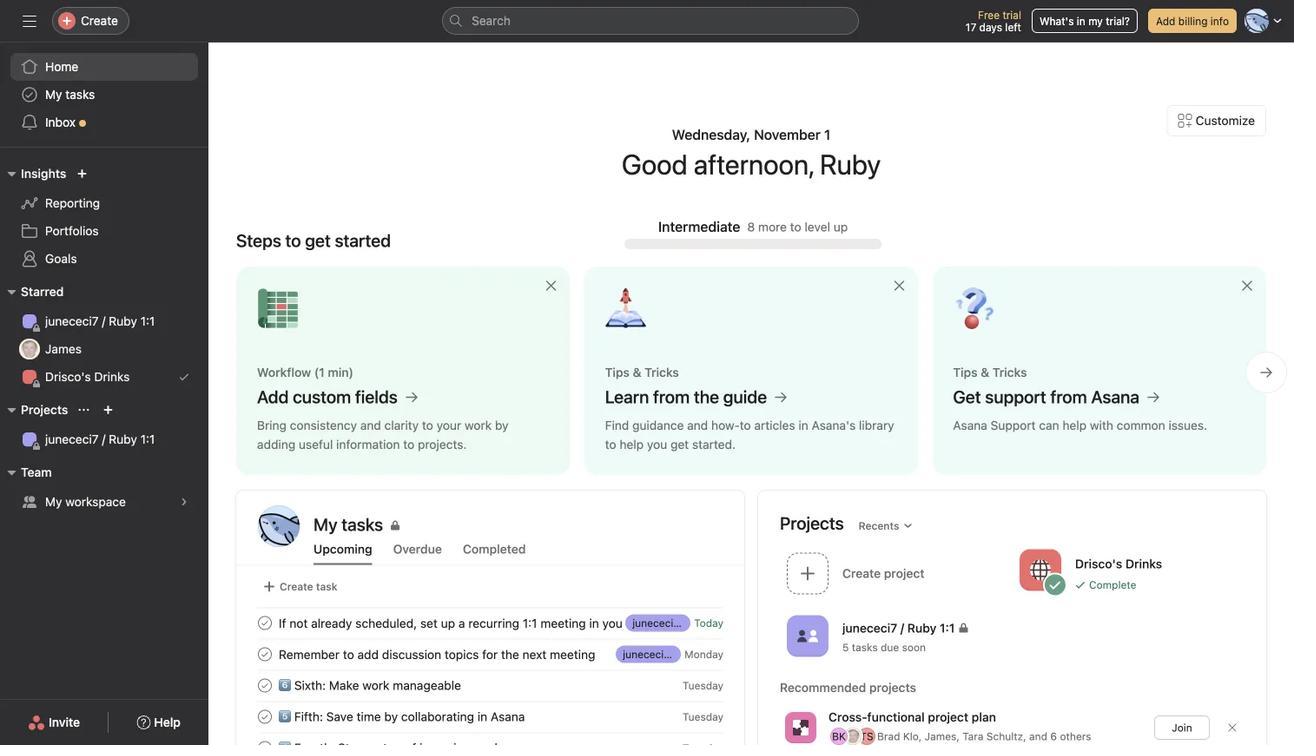 Task type: vqa. For each thing, say whether or not it's contained in the screenshot.
Scheduled,
yes



Task type: locate. For each thing, give the bounding box(es) containing it.
not
[[289, 616, 308, 630]]

junececi7 / ruby 1:1 link up monday button
[[626, 614, 729, 632]]

add
[[357, 647, 379, 662]]

0 horizontal spatial add
[[257, 386, 289, 407]]

set
[[420, 616, 438, 630]]

1 tips & tricks from the left
[[605, 365, 679, 380]]

0 vertical spatial up
[[834, 220, 848, 234]]

your up projects.
[[437, 418, 461, 433]]

today
[[694, 617, 723, 629]]

ruby inside the wednesday, november 1 good afternoon, ruby
[[820, 148, 881, 181]]

overdue
[[393, 542, 442, 556]]

by
[[495, 418, 509, 433], [384, 709, 398, 724]]

make
[[329, 678, 359, 692]]

create inside "popup button"
[[81, 13, 118, 28]]

0 horizontal spatial the
[[501, 647, 519, 662]]

& tricks up learn
[[633, 365, 679, 380]]

and up started.
[[687, 418, 708, 433]]

my inside teams 'element'
[[45, 495, 62, 509]]

0 horizontal spatial tips
[[605, 365, 630, 380]]

2 completed checkbox from the top
[[254, 707, 275, 727]]

drisco's drinks
[[45, 370, 130, 384], [1075, 557, 1162, 571]]

junececi7 inside projects element
[[45, 432, 99, 446]]

2 vertical spatial asana
[[491, 709, 525, 724]]

workflow
[[257, 365, 311, 380]]

dismiss image for learn from the guide
[[892, 279, 906, 293]]

1 horizontal spatial drisco's
[[1075, 557, 1122, 571]]

junececi7 / ruby 1:1 inside starred element
[[45, 314, 155, 328]]

0 horizontal spatial asana
[[491, 709, 525, 724]]

cross-functional project plan link
[[829, 710, 996, 724]]

1 horizontal spatial tips & tricks
[[953, 365, 1027, 380]]

1 vertical spatial by
[[384, 709, 398, 724]]

junececi7 / ruby 1:1
[[45, 314, 155, 328], [45, 432, 155, 446], [632, 617, 729, 629], [842, 621, 955, 635], [623, 648, 719, 661]]

next
[[522, 647, 547, 662]]

info
[[1211, 15, 1229, 27]]

drisco's down james
[[45, 370, 91, 384]]

dismiss image
[[892, 279, 906, 293], [1240, 279, 1254, 293]]

1 vertical spatial meeting
[[550, 647, 595, 662]]

1 completed image from the top
[[254, 644, 275, 665]]

projects element
[[0, 394, 208, 457]]

1 vertical spatial completed checkbox
[[254, 707, 275, 727]]

ruby up "monday"
[[688, 617, 713, 629]]

from up asana support can help with common issues.
[[1050, 386, 1087, 407]]

drisco's inside drisco's drinks link
[[45, 370, 91, 384]]

global element
[[0, 43, 208, 147]]

and inside the bring consistency and clarity to your work by adding useful information to projects.
[[360, 418, 381, 433]]

0 vertical spatial add
[[1156, 15, 1175, 27]]

learn from the guide
[[605, 386, 767, 407]]

home
[[45, 59, 78, 74]]

work down add
[[362, 678, 389, 692]]

1 completed checkbox from the top
[[254, 675, 275, 696]]

1 horizontal spatial up
[[834, 220, 848, 234]]

search list box
[[442, 7, 859, 35]]

1 horizontal spatial the
[[694, 386, 719, 407]]

drisco's drinks up "complete"
[[1075, 557, 1162, 571]]

project
[[928, 710, 968, 724]]

1 horizontal spatial drinks
[[1126, 557, 1162, 571]]

2 horizontal spatial and
[[1029, 730, 1047, 743]]

1 vertical spatial completed image
[[254, 738, 275, 745]]

scheduled,
[[355, 616, 417, 630]]

2 & tricks from the left
[[981, 365, 1027, 380]]

0 vertical spatial completed checkbox
[[254, 613, 275, 634]]

add left billing
[[1156, 15, 1175, 27]]

2 my from the top
[[45, 495, 62, 509]]

2 vertical spatial completed checkbox
[[254, 738, 275, 745]]

days
[[979, 21, 1002, 33]]

help down find on the bottom
[[620, 437, 644, 452]]

started.
[[692, 437, 736, 452]]

0 vertical spatial tasks
[[65, 87, 95, 102]]

8
[[747, 220, 755, 234]]

0 horizontal spatial tasks
[[65, 87, 95, 102]]

0 horizontal spatial tips & tricks
[[605, 365, 679, 380]]

0 horizontal spatial projects
[[21, 403, 68, 417]]

my for my tasks
[[45, 87, 62, 102]]

1 vertical spatial the
[[501, 647, 519, 662]]

0 vertical spatial completed checkbox
[[254, 675, 275, 696]]

ruby inside projects element
[[109, 432, 137, 446]]

drisco's drinks up show options, current sort, top icon
[[45, 370, 130, 384]]

2 tips from the left
[[953, 365, 978, 380]]

1 vertical spatial my
[[45, 495, 62, 509]]

1 horizontal spatial by
[[495, 418, 509, 433]]

1 tuesday from the top
[[683, 680, 723, 692]]

0 horizontal spatial and
[[360, 418, 381, 433]]

0 vertical spatial ja
[[24, 343, 35, 355]]

1:1 up "monday"
[[716, 617, 729, 629]]

james
[[45, 342, 82, 356]]

1 horizontal spatial create
[[280, 581, 313, 593]]

and left 6
[[1029, 730, 1047, 743]]

and up information
[[360, 418, 381, 433]]

0 vertical spatial completed image
[[254, 613, 275, 634]]

asana down get
[[953, 418, 987, 433]]

1 horizontal spatial projects
[[780, 513, 844, 533]]

tuesday button for 5️⃣ fifth: save time by collaborating in asana
[[683, 711, 723, 723]]

the right for
[[501, 647, 519, 662]]

people image
[[797, 626, 818, 647]]

1 horizontal spatial work
[[465, 418, 492, 433]]

help right can
[[1063, 418, 1087, 433]]

meeting up next
[[540, 616, 586, 630]]

/ up drisco's drinks link
[[102, 314, 105, 328]]

meeting right next
[[550, 647, 595, 662]]

tuesday for 5️⃣ fifth: save time by collaborating in asana
[[683, 711, 723, 723]]

drinks up "complete"
[[1126, 557, 1162, 571]]

information
[[336, 437, 400, 452]]

0 vertical spatial drisco's drinks
[[45, 370, 130, 384]]

completed image
[[254, 644, 275, 665], [254, 738, 275, 745]]

1 vertical spatial completed image
[[254, 675, 275, 696]]

new image
[[77, 168, 87, 179]]

1 vertical spatial work
[[362, 678, 389, 692]]

and inside find guidance and how-to articles in asana's library to help you get started.
[[687, 418, 708, 433]]

0 vertical spatial the
[[694, 386, 719, 407]]

what's in my trial? button
[[1032, 9, 1138, 33]]

completed image left if
[[254, 613, 275, 634]]

0 horizontal spatial drinks
[[94, 370, 130, 384]]

projects left show options, current sort, top icon
[[21, 403, 68, 417]]

tips & tricks up get
[[953, 365, 1027, 380]]

2 dismiss image from the left
[[1240, 279, 1254, 293]]

2 tips & tricks from the left
[[953, 365, 1027, 380]]

tips up learn
[[605, 365, 630, 380]]

2 completed image from the top
[[254, 738, 275, 745]]

adding
[[257, 437, 295, 452]]

/ inside starred element
[[102, 314, 105, 328]]

tips
[[605, 365, 630, 380], [953, 365, 978, 380]]

my tasks
[[314, 514, 383, 535]]

my inside global element
[[45, 87, 62, 102]]

tips up get
[[953, 365, 978, 380]]

1 vertical spatial up
[[441, 616, 455, 630]]

reporting link
[[10, 189, 198, 217]]

portfolios
[[45, 224, 99, 238]]

wednesday,
[[672, 126, 750, 143]]

ruby inside starred element
[[109, 314, 137, 328]]

james,
[[925, 730, 960, 743]]

in inside button
[[1077, 15, 1085, 27]]

1 horizontal spatial drisco's drinks
[[1075, 557, 1162, 571]]

0 horizontal spatial create
[[81, 13, 118, 28]]

junececi7 inside starred element
[[45, 314, 99, 328]]

guidance
[[632, 418, 684, 433]]

1 my from the top
[[45, 87, 62, 102]]

my up inbox
[[45, 87, 62, 102]]

0 vertical spatial your
[[437, 418, 461, 433]]

completed checkbox left if
[[254, 613, 275, 634]]

upcoming button
[[314, 542, 372, 565]]

3 completed image from the top
[[254, 707, 275, 727]]

get support from asana
[[953, 386, 1140, 407]]

2 tuesday button from the top
[[683, 711, 723, 723]]

0 horizontal spatial drisco's
[[45, 370, 91, 384]]

0 vertical spatial projects
[[21, 403, 68, 417]]

asana support can help with common issues.
[[953, 418, 1207, 433]]

create up the home link at the left
[[81, 13, 118, 28]]

0 vertical spatial drisco's
[[45, 370, 91, 384]]

1 horizontal spatial & tricks
[[981, 365, 1027, 380]]

0 horizontal spatial drisco's drinks
[[45, 370, 130, 384]]

tuesday button
[[683, 680, 723, 692], [683, 711, 723, 723]]

cross-functional project plan
[[829, 710, 996, 724]]

ja left ts
[[847, 730, 859, 743]]

goals link
[[10, 245, 198, 273]]

0 vertical spatial work
[[465, 418, 492, 433]]

in left "my"
[[1077, 15, 1085, 27]]

1 horizontal spatial tasks
[[852, 641, 878, 653]]

drisco's
[[45, 370, 91, 384], [1075, 557, 1122, 571]]

completed image for if
[[254, 613, 275, 634]]

1 horizontal spatial from
[[1050, 386, 1087, 407]]

6️⃣ sixth: make work manageable
[[279, 678, 461, 692]]

1 tips from the left
[[605, 365, 630, 380]]

/ left today
[[682, 617, 685, 629]]

add inside button
[[1156, 15, 1175, 27]]

completed image for 1st completed option from the bottom of the page
[[254, 738, 275, 745]]

1 tuesday button from the top
[[683, 680, 723, 692]]

recents button
[[851, 514, 921, 538]]

hide sidebar image
[[23, 14, 36, 28]]

1 vertical spatial drisco's drinks
[[1075, 557, 1162, 571]]

workspace
[[65, 495, 126, 509]]

2 vertical spatial completed image
[[254, 707, 275, 727]]

completed image left 6️⃣
[[254, 675, 275, 696]]

work up projects.
[[465, 418, 492, 433]]

0 vertical spatial create
[[81, 13, 118, 28]]

asana down for
[[491, 709, 525, 724]]

add down the workflow on the left of page
[[257, 386, 289, 407]]

1 vertical spatial help
[[620, 437, 644, 452]]

0 vertical spatial tuesday
[[683, 680, 723, 692]]

time
[[357, 709, 381, 724]]

1 vertical spatial add
[[257, 386, 289, 407]]

2 tuesday from the top
[[683, 711, 723, 723]]

1 completed image from the top
[[254, 613, 275, 634]]

search
[[472, 13, 511, 28]]

projects
[[21, 403, 68, 417], [780, 513, 844, 533]]

0 horizontal spatial ja
[[24, 343, 35, 355]]

your left calendar
[[602, 616, 627, 630]]

1 horizontal spatial add
[[1156, 15, 1175, 27]]

projects left recents
[[780, 513, 844, 533]]

junececi7 / ruby 1:1 down 'new project or portfolio' icon
[[45, 432, 155, 446]]

0 vertical spatial asana
[[1091, 386, 1140, 407]]

Completed checkbox
[[254, 613, 275, 634], [254, 644, 275, 665]]

sixth:
[[294, 678, 326, 692]]

1:1 up teams 'element'
[[140, 432, 155, 446]]

1 completed checkbox from the top
[[254, 613, 275, 634]]

ja
[[24, 343, 35, 355], [847, 730, 859, 743]]

ruby up soon
[[907, 621, 937, 635]]

tuesday
[[683, 680, 723, 692], [683, 711, 723, 723]]

from
[[653, 386, 690, 407], [1050, 386, 1087, 407]]

1:1 up drisco's drinks link
[[140, 314, 155, 328]]

1 horizontal spatial tips
[[953, 365, 978, 380]]

trial
[[1003, 9, 1021, 21]]

junececi7 / ruby 1:1 inside projects element
[[45, 432, 155, 446]]

tasks inside my tasks link
[[65, 87, 95, 102]]

1 horizontal spatial help
[[1063, 418, 1087, 433]]

by inside the bring consistency and clarity to your work by adding useful information to projects.
[[495, 418, 509, 433]]

1 vertical spatial tuesday
[[683, 711, 723, 723]]

add for add billing info
[[1156, 15, 1175, 27]]

create inside button
[[280, 581, 313, 593]]

help inside find guidance and how-to articles in asana's library to help you get started.
[[620, 437, 644, 452]]

completed checkbox left remember in the left bottom of the page
[[254, 644, 275, 665]]

in right articles on the bottom right of page
[[799, 418, 808, 433]]

0 horizontal spatial dismiss image
[[892, 279, 906, 293]]

0 horizontal spatial help
[[620, 437, 644, 452]]

articles
[[754, 418, 795, 433]]

completed checkbox for 5️⃣
[[254, 707, 275, 727]]

2 horizontal spatial asana
[[1091, 386, 1140, 407]]

invite
[[49, 715, 80, 730]]

/ down 'new project or portfolio' icon
[[102, 432, 105, 446]]

drisco's drinks inside starred element
[[45, 370, 130, 384]]

globe image
[[1030, 560, 1051, 581]]

create left "task"
[[280, 581, 313, 593]]

1 vertical spatial asana
[[953, 418, 987, 433]]

ja left james
[[24, 343, 35, 355]]

projects.
[[418, 437, 467, 452]]

0 vertical spatial my
[[45, 87, 62, 102]]

starred element
[[0, 276, 208, 394]]

my tasks
[[45, 87, 95, 102]]

add
[[1156, 15, 1175, 27], [257, 386, 289, 407]]

1 vertical spatial drisco's
[[1075, 557, 1122, 571]]

team button
[[0, 462, 52, 483]]

what's
[[1040, 15, 1074, 27]]

to right steps
[[285, 230, 301, 251]]

ruby up drisco's drinks link
[[109, 314, 137, 328]]

2 completed checkbox from the top
[[254, 644, 275, 665]]

up inside intermediate 8 more to level up
[[834, 220, 848, 234]]

/
[[102, 314, 105, 328], [102, 432, 105, 446], [682, 617, 685, 629], [900, 621, 904, 635], [673, 648, 676, 661]]

1 horizontal spatial asana
[[953, 418, 987, 433]]

discussion
[[382, 647, 441, 662]]

asana up with at the bottom of the page
[[1091, 386, 1140, 407]]

completed image for 5️⃣
[[254, 707, 275, 727]]

tasks right 5
[[852, 641, 878, 653]]

& tricks for from
[[633, 365, 679, 380]]

help
[[1063, 418, 1087, 433], [620, 437, 644, 452]]

task
[[316, 581, 337, 593]]

0 horizontal spatial & tricks
[[633, 365, 679, 380]]

tips & tricks up learn
[[605, 365, 679, 380]]

5 tasks due soon
[[842, 641, 926, 653]]

due
[[881, 641, 899, 653]]

6
[[1050, 730, 1057, 743]]

1 horizontal spatial your
[[602, 616, 627, 630]]

topics
[[445, 647, 479, 662]]

tuesday button for 6️⃣ sixth: make work manageable
[[683, 680, 723, 692]]

1 & tricks from the left
[[633, 365, 679, 380]]

intermediate 8 more to level up
[[658, 218, 848, 235]]

insights element
[[0, 158, 208, 276]]

tuesday for 6️⃣ sixth: make work manageable
[[683, 680, 723, 692]]

help
[[154, 715, 181, 730]]

0 horizontal spatial from
[[653, 386, 690, 407]]

ruby down 1 at top right
[[820, 148, 881, 181]]

1 vertical spatial projects
[[780, 513, 844, 533]]

tasks for my
[[65, 87, 95, 102]]

1 vertical spatial completed checkbox
[[254, 644, 275, 665]]

and for the
[[687, 418, 708, 433]]

1 vertical spatial tasks
[[852, 641, 878, 653]]

0 horizontal spatial your
[[437, 418, 461, 433]]

complete
[[1089, 579, 1136, 591]]

join button
[[1154, 716, 1210, 740]]

Completed checkbox
[[254, 675, 275, 696], [254, 707, 275, 727], [254, 738, 275, 745]]

work inside the bring consistency and clarity to your work by adding useful information to projects.
[[465, 418, 492, 433]]

fields
[[355, 386, 398, 407]]

0 vertical spatial completed image
[[254, 644, 275, 665]]

up right level
[[834, 220, 848, 234]]

tasks down home
[[65, 87, 95, 102]]

1 dismiss image from the left
[[892, 279, 906, 293]]

ruby down 'new project or portfolio' icon
[[109, 432, 137, 446]]

drisco's up "complete"
[[1075, 557, 1122, 571]]

1 horizontal spatial dismiss image
[[1240, 279, 1254, 293]]

consistency
[[290, 418, 357, 433]]

up for intermediate
[[834, 220, 848, 234]]

from up guidance
[[653, 386, 690, 407]]

junececi7 / ruby 1:1 up james
[[45, 314, 155, 328]]

up
[[834, 220, 848, 234], [441, 616, 455, 630]]

create button
[[52, 7, 129, 35]]

1 vertical spatial ja
[[847, 730, 859, 743]]

completed checkbox for remember
[[254, 644, 275, 665]]

1 horizontal spatial and
[[687, 418, 708, 433]]

my down team
[[45, 495, 62, 509]]

up left a
[[441, 616, 455, 630]]

junececi7 down show options, current sort, top icon
[[45, 432, 99, 446]]

0 vertical spatial tuesday button
[[683, 680, 723, 692]]

0 vertical spatial by
[[495, 418, 509, 433]]

1 vertical spatial tuesday button
[[683, 711, 723, 723]]

completed image
[[254, 613, 275, 634], [254, 675, 275, 696], [254, 707, 275, 727]]

1 vertical spatial create
[[280, 581, 313, 593]]

show options, current sort, top image
[[79, 405, 89, 415]]

junececi7 / ruby 1:1 link down 'new project or portfolio' icon
[[10, 426, 198, 453]]

0 vertical spatial help
[[1063, 418, 1087, 433]]

new project or portfolio image
[[103, 405, 113, 415]]

to inside intermediate 8 more to level up
[[790, 220, 801, 234]]

junececi7 / ruby 1:1 link
[[10, 307, 198, 335], [10, 426, 198, 453], [626, 614, 729, 632], [616, 646, 719, 663]]

to left level
[[790, 220, 801, 234]]

0 horizontal spatial up
[[441, 616, 455, 630]]

the up how-
[[694, 386, 719, 407]]

0 vertical spatial drinks
[[94, 370, 130, 384]]

drinks up 'new project or portfolio' icon
[[94, 370, 130, 384]]

and for fields
[[360, 418, 381, 433]]

2 completed image from the top
[[254, 675, 275, 696]]

work
[[465, 418, 492, 433], [362, 678, 389, 692]]

drinks
[[94, 370, 130, 384], [1126, 557, 1162, 571]]

junececi7 up james
[[45, 314, 99, 328]]

& tricks up support
[[981, 365, 1027, 380]]

steps
[[236, 230, 281, 251]]

completed image left 5️⃣
[[254, 707, 275, 727]]



Task type: describe. For each thing, give the bounding box(es) containing it.
my
[[1088, 15, 1103, 27]]

manageable
[[393, 678, 461, 692]]

completed checkbox for 6️⃣
[[254, 675, 275, 696]]

intermediate
[[658, 218, 740, 235]]

billing
[[1178, 15, 1208, 27]]

1 horizontal spatial ja
[[847, 730, 859, 743]]

steps to get started
[[236, 230, 391, 251]]

create project
[[842, 566, 925, 581]]

& tricks for support
[[981, 365, 1027, 380]]

ra
[[270, 518, 288, 535]]

soon
[[902, 641, 926, 653]]

monday
[[685, 648, 723, 661]]

1:1 up next
[[523, 616, 537, 630]]

remember
[[279, 647, 340, 662]]

left
[[1005, 21, 1021, 33]]

dismiss image
[[544, 279, 558, 293]]

in right collaborating
[[478, 709, 487, 724]]

add custom fields
[[257, 386, 398, 407]]

2 from from the left
[[1050, 386, 1087, 407]]

clarity
[[384, 418, 419, 433]]

create project link
[[780, 547, 1013, 603]]

get started
[[305, 230, 391, 251]]

recents
[[859, 520, 899, 532]]

get
[[671, 437, 689, 452]]

customize
[[1196, 113, 1255, 128]]

see details, my workspace image
[[179, 497, 189, 507]]

level
[[805, 220, 830, 234]]

fifth:
[[294, 709, 323, 724]]

tara
[[963, 730, 984, 743]]

to up projects.
[[422, 418, 433, 433]]

to down clarity
[[403, 437, 414, 452]]

/ inside projects element
[[102, 432, 105, 446]]

overdue button
[[393, 542, 442, 565]]

scroll card carousel right image
[[1259, 366, 1273, 380]]

1:1 down the create project link
[[940, 621, 955, 635]]

dismiss recommendation image
[[1227, 723, 1238, 733]]

create task button
[[258, 575, 342, 599]]

1:1 inside projects element
[[140, 432, 155, 446]]

1 vertical spatial your
[[602, 616, 627, 630]]

more
[[758, 220, 787, 234]]

create task
[[280, 581, 337, 593]]

brad
[[877, 730, 900, 743]]

support
[[991, 418, 1036, 433]]

remember to add discussion topics for the next meeting
[[279, 647, 595, 662]]

1:1 down 'today' button
[[706, 648, 719, 661]]

free
[[978, 9, 1000, 21]]

brad klo, james, tara schultz, and 6 others
[[877, 730, 1091, 743]]

junececi7 down calendar
[[623, 648, 670, 661]]

collaborating
[[401, 709, 474, 724]]

completed checkbox for if
[[254, 613, 275, 634]]

add billing info
[[1156, 15, 1229, 27]]

/ left "monday"
[[673, 648, 676, 661]]

monday button
[[685, 648, 723, 661]]

junececi7 left 'today' button
[[632, 617, 679, 629]]

projects inside dropdown button
[[21, 403, 68, 417]]

tips for learn from the guide
[[605, 365, 630, 380]]

with
[[1090, 418, 1113, 433]]

5
[[842, 641, 849, 653]]

0 vertical spatial meeting
[[540, 616, 586, 630]]

november
[[754, 126, 821, 143]]

useful
[[299, 437, 333, 452]]

teams element
[[0, 457, 208, 519]]

guide
[[723, 386, 767, 407]]

(1 min)
[[314, 365, 354, 380]]

dismiss image for get support from asana
[[1240, 279, 1254, 293]]

1:1 inside starred element
[[140, 314, 155, 328]]

puzzle image
[[793, 720, 809, 736]]

get
[[953, 386, 981, 407]]

my workspace
[[45, 495, 126, 509]]

completed
[[463, 542, 526, 556]]

completed image for completed checkbox associated with remember
[[254, 644, 275, 665]]

completed image for 6️⃣
[[254, 675, 275, 696]]

ruby down 'today' button
[[679, 648, 703, 661]]

home link
[[10, 53, 198, 81]]

1 vertical spatial drinks
[[1126, 557, 1162, 571]]

junececi7 / ruby 1:1 link down calendar
[[616, 646, 719, 663]]

recurring
[[468, 616, 519, 630]]

learn
[[605, 386, 649, 407]]

asana's
[[812, 418, 856, 433]]

plan
[[972, 710, 996, 724]]

save
[[326, 709, 353, 724]]

library
[[859, 418, 894, 433]]

good
[[622, 148, 688, 181]]

0 horizontal spatial work
[[362, 678, 389, 692]]

tips & tricks for get
[[953, 365, 1027, 380]]

inbox link
[[10, 109, 198, 136]]

inbox
[[45, 115, 76, 129]]

junececi7 / ruby 1:1 down calendar
[[623, 648, 719, 661]]

how-
[[711, 418, 740, 433]]

wednesday, november 1 good afternoon, ruby
[[622, 126, 881, 181]]

ja inside starred element
[[24, 343, 35, 355]]

0 horizontal spatial by
[[384, 709, 398, 724]]

issues.
[[1169, 418, 1207, 433]]

in inside find guidance and how-to articles in asana's library to help you get started.
[[799, 418, 808, 433]]

to down 'guide'
[[740, 418, 751, 433]]

goals
[[45, 251, 77, 266]]

a
[[458, 616, 465, 630]]

junececi7 / ruby 1:1 up due
[[842, 621, 955, 635]]

your inside the bring consistency and clarity to your work by adding useful information to projects.
[[437, 418, 461, 433]]

add for add custom fields
[[257, 386, 289, 407]]

create for create task
[[280, 581, 313, 593]]

team
[[21, 465, 52, 479]]

for
[[482, 647, 498, 662]]

free trial 17 days left
[[966, 9, 1021, 33]]

junececi7 / ruby 1:1 link inside projects element
[[10, 426, 198, 453]]

custom
[[293, 386, 351, 407]]

junececi7 up 5 tasks due soon
[[842, 621, 897, 635]]

to left add
[[343, 647, 354, 662]]

in left calendar
[[589, 616, 599, 630]]

cross-
[[829, 710, 867, 724]]

already
[[311, 616, 352, 630]]

up for if
[[441, 616, 455, 630]]

junececi7 / ruby 1:1 up monday button
[[632, 617, 729, 629]]

junececi7 / ruby 1:1 link up james
[[10, 307, 198, 335]]

my for my workspace
[[45, 495, 62, 509]]

3 completed checkbox from the top
[[254, 738, 275, 745]]

help button
[[125, 707, 192, 738]]

1 from from the left
[[653, 386, 690, 407]]

others
[[1060, 730, 1091, 743]]

add billing info button
[[1148, 9, 1237, 33]]

drinks inside starred element
[[94, 370, 130, 384]]

join
[[1172, 722, 1192, 734]]

ts
[[860, 730, 873, 743]]

you
[[647, 437, 667, 452]]

search button
[[442, 7, 859, 35]]

tips & tricks for learn
[[605, 365, 679, 380]]

calendar
[[630, 616, 679, 630]]

/ up soon
[[900, 621, 904, 635]]

insights button
[[0, 163, 66, 184]]

tips for get support from asana
[[953, 365, 978, 380]]

if
[[279, 616, 286, 630]]

invite button
[[17, 707, 91, 738]]

tasks for 5
[[852, 641, 878, 653]]

starred button
[[0, 281, 64, 302]]

to down find on the bottom
[[605, 437, 616, 452]]

5️⃣
[[279, 709, 291, 724]]

bring
[[257, 418, 287, 433]]

create for create
[[81, 13, 118, 28]]

5️⃣ fifth: save time by collaborating in asana
[[279, 709, 525, 724]]



